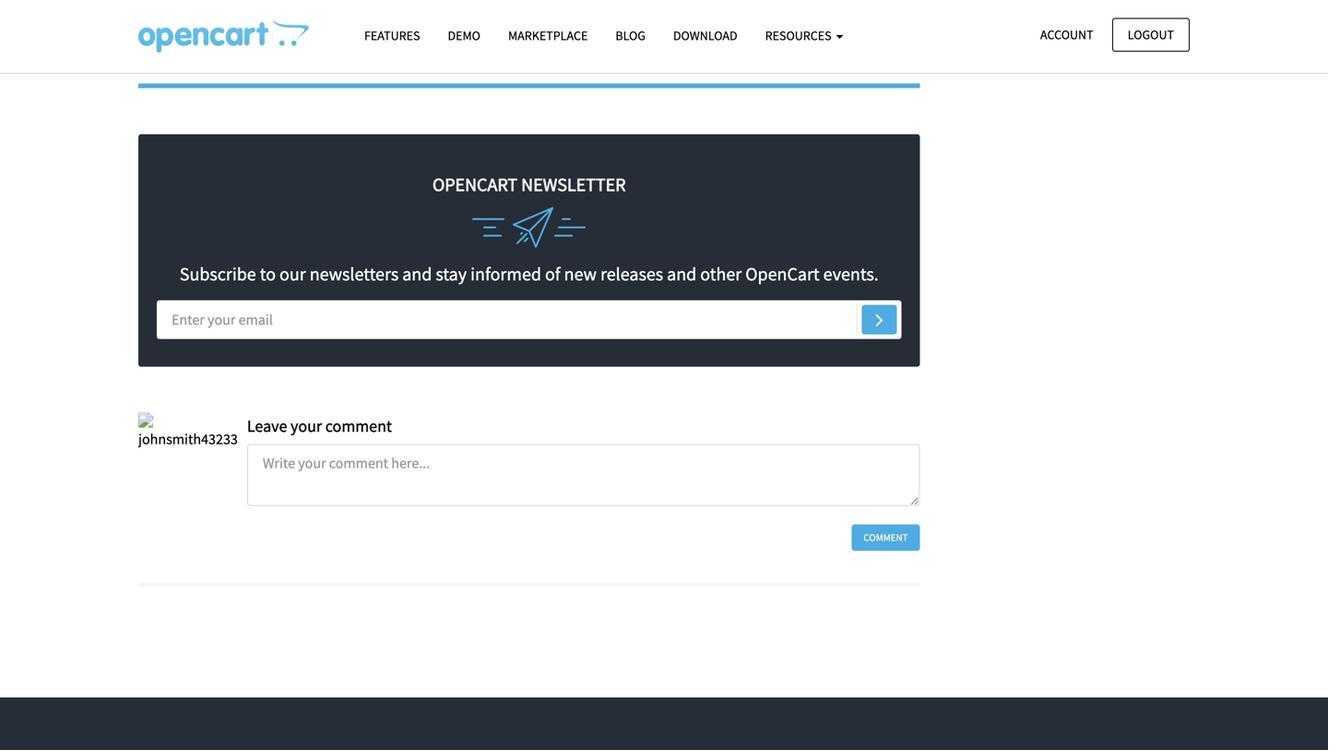 Task type: describe. For each thing, give the bounding box(es) containing it.
subscribe
[[180, 263, 256, 286]]

demo link
[[434, 19, 495, 52]]

7 unique ways to boost mobile shopping cart conversion rates image
[[138, 19, 309, 53]]

newsletter
[[522, 173, 626, 196]]

informed
[[471, 263, 542, 286]]

your
[[291, 416, 322, 437]]

account
[[1041, 26, 1094, 43]]

blog
[[616, 27, 646, 44]]

stay
[[436, 263, 467, 286]]

features link
[[351, 19, 434, 52]]

resources
[[766, 27, 835, 44]]

resources link
[[752, 19, 858, 52]]

marketplace
[[508, 27, 588, 44]]

facebook
[[184, 11, 245, 28]]

comment
[[326, 416, 392, 437]]

newsletters
[[310, 263, 399, 286]]

Leave your comment text field
[[247, 444, 921, 506]]

new
[[564, 263, 597, 286]]

johnsmith43233 image
[[138, 413, 238, 451]]

of
[[545, 263, 561, 286]]

marketplace link
[[495, 19, 602, 52]]

blog link
[[602, 19, 660, 52]]

2 and from the left
[[667, 263, 697, 286]]

facebook link
[[138, 2, 265, 37]]



Task type: locate. For each thing, give the bounding box(es) containing it.
angle right image
[[876, 309, 884, 331]]

opencart
[[433, 173, 518, 196], [746, 263, 820, 286]]

0 horizontal spatial and
[[403, 263, 432, 286]]

logout
[[1129, 26, 1175, 43]]

account link
[[1025, 18, 1110, 52]]

leave
[[247, 416, 287, 437]]

leave your comment
[[247, 416, 392, 437]]

1 horizontal spatial and
[[667, 263, 697, 286]]

other
[[701, 263, 742, 286]]

to
[[260, 263, 276, 286]]

social facebook image
[[158, 11, 184, 28]]

and left other
[[667, 263, 697, 286]]

and
[[403, 263, 432, 286], [667, 263, 697, 286]]

download link
[[660, 19, 752, 52]]

1 and from the left
[[403, 263, 432, 286]]

releases
[[601, 263, 664, 286]]

and left "stay"
[[403, 263, 432, 286]]

our
[[280, 263, 306, 286]]

0 vertical spatial opencart
[[433, 173, 518, 196]]

events.
[[824, 263, 879, 286]]

1 horizontal spatial opencart
[[746, 263, 820, 286]]

features
[[365, 27, 420, 44]]

download
[[674, 27, 738, 44]]

comment button
[[852, 525, 921, 551]]

subscribe to our newsletters and stay informed of new releases and other opencart events.
[[180, 263, 879, 286]]

comment
[[864, 531, 909, 544]]

1 vertical spatial opencart
[[746, 263, 820, 286]]

logout link
[[1113, 18, 1191, 52]]

0 horizontal spatial opencart
[[433, 173, 518, 196]]

opencart newsletter
[[433, 173, 626, 196]]

demo
[[448, 27, 481, 44]]

Enter your email text field
[[157, 300, 902, 339]]



Task type: vqa. For each thing, say whether or not it's contained in the screenshot.
opencart - account register image
no



